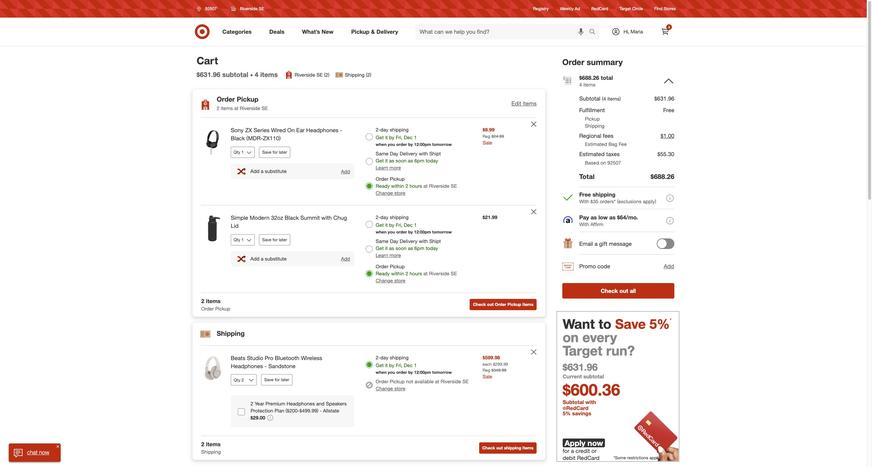 Task type: locate. For each thing, give the bounding box(es) containing it.
se inside order pickup not available at riverside se change store
[[462, 379, 469, 385]]

1 vertical spatial same day delivery with shipt get it as soon as 6pm today learn more
[[376, 239, 441, 259]]

out for shipping
[[496, 446, 503, 451]]

on down estimated taxes
[[600, 160, 606, 166]]

1 day from the top
[[380, 127, 388, 133]]

2 sale from the top
[[483, 374, 492, 380]]

1 substitute from the top
[[265, 168, 287, 174]]

1 add a substitute from the top
[[250, 168, 287, 174]]

target down want
[[563, 343, 602, 360]]

free up the $1.00
[[663, 107, 674, 114]]

total
[[601, 74, 613, 81]]

5 get from the top
[[376, 363, 384, 369]]

1 horizontal spatial black
[[285, 215, 299, 222]]

for down zx110)
[[273, 150, 278, 155]]

edit
[[511, 100, 521, 107]]

0 vertical spatial 92507
[[205, 6, 217, 11]]

check for check out shipping items
[[482, 446, 495, 451]]

within
[[391, 183, 404, 189], [391, 271, 404, 277]]

2 within from the top
[[391, 271, 404, 277]]

get for beats studio pro bluetooth wireless headphones - sandstone
[[376, 363, 384, 369]]

3 when from the top
[[376, 370, 387, 375]]

-
[[340, 127, 342, 134], [265, 363, 267, 370], [320, 409, 322, 414]]

1 same day delivery with shipt get it as soon as 6pm today learn more from the top
[[376, 151, 441, 171]]

None radio
[[366, 158, 373, 165]]

subtotal up 5% savings
[[563, 400, 584, 406]]

items inside order pickup 2 items at riverside se
[[221, 105, 233, 111]]

items inside edit items dropdown button
[[523, 100, 537, 107]]

1 it from the top
[[385, 135, 388, 141]]

3 store from the top
[[394, 386, 405, 392]]

1 you from the top
[[388, 142, 395, 147]]

1 more from the top
[[390, 165, 401, 171]]

$9.99
[[483, 127, 495, 133]]

1 order pickup ready within 2 hours at riverside se change store from the top
[[376, 176, 457, 196]]

find stores
[[654, 6, 676, 11]]

store for simple modern 32oz black summit with chug lid
[[394, 278, 405, 284]]

save for later down zx110)
[[262, 150, 287, 155]]

1 change from the top
[[376, 190, 393, 196]]

2 order pickup ready within 2 hours at riverside se change store from the top
[[376, 264, 457, 284]]

free for free shipping with $35 orders* (exclusions apply)
[[579, 191, 591, 199]]

out
[[619, 288, 628, 295], [487, 302, 494, 308], [496, 446, 503, 451]]

learn for simple modern 32oz black summit with chug lid
[[376, 253, 388, 259]]

2 store from the top
[[394, 278, 405, 284]]

0 vertical spatial substitute
[[265, 168, 287, 174]]

2 vertical spatial change store button
[[376, 386, 405, 393]]

substitute for 32oz
[[265, 256, 287, 262]]

4 for 4
[[668, 25, 670, 29]]

0 vertical spatial subtotal
[[579, 95, 600, 102]]

1 vertical spatial order
[[396, 230, 407, 235]]

3 2-day shipping get it by fri, dec 1 when you order by 12:00pm tomorrow from the top
[[376, 355, 452, 375]]

sale
[[483, 140, 492, 146], [483, 374, 492, 380]]

0 horizontal spatial (2)
[[324, 72, 329, 78]]

riverside se
[[240, 6, 264, 11]]

2 vertical spatial when
[[376, 370, 387, 375]]

Store pickup radio
[[366, 183, 373, 190], [366, 271, 373, 278]]

save for later down sandstone
[[264, 378, 289, 383]]

3 change store button from the top
[[376, 386, 405, 393]]

2 dec from the top
[[404, 222, 413, 228]]

0 vertical spatial change
[[376, 190, 393, 196]]

cart item ready to fulfill group containing sony zx series wired on ear headphones - black (mdr-zx110)
[[193, 118, 545, 205]]

out for all
[[619, 288, 628, 295]]

2 2- from the top
[[376, 215, 380, 221]]

fri,
[[396, 135, 402, 141], [396, 222, 402, 228], [396, 363, 402, 369]]

3 it from the top
[[385, 222, 388, 228]]

2 horizontal spatial out
[[619, 288, 628, 295]]

with inside simple modern 32oz black summit with chug lid
[[321, 215, 332, 222]]

$631.96 inside $631.96 current subtotal $600.36
[[563, 362, 598, 374]]

save right to at right
[[615, 317, 646, 333]]

year
[[255, 401, 264, 407]]

hi,
[[624, 29, 629, 35]]

subtotal up order pickup 2 items at riverside se
[[222, 71, 248, 79]]

0 vertical spatial store pickup radio
[[366, 183, 373, 190]]

dec for beats studio pro bluetooth wireless headphones - sandstone
[[404, 363, 413, 369]]

2 vertical spatial 12:00pm
[[414, 370, 431, 375]]

check out order pickup items button
[[470, 300, 537, 311]]

0 vertical spatial save for later
[[262, 150, 287, 155]]

get for sony zx series wired on ear headphones - black (mdr-zx110)
[[376, 135, 384, 141]]

by
[[389, 135, 394, 141], [408, 142, 413, 147], [389, 222, 394, 228], [408, 230, 413, 235], [389, 363, 394, 369], [408, 370, 413, 375]]

2 shipt from the top
[[429, 239, 441, 245]]

check for check out order pickup items
[[473, 302, 486, 308]]

0 horizontal spatial 92507
[[205, 6, 217, 11]]

black down sony
[[231, 135, 245, 142]]

1 get from the top
[[376, 135, 384, 141]]

credit
[[576, 448, 590, 455]]

for left the credit
[[563, 448, 569, 455]]

pickup inside check out order pickup items button
[[508, 302, 521, 308]]

redcard down $600.36 at right
[[566, 406, 588, 412]]

2 add a substitute from the top
[[250, 256, 287, 262]]

target
[[619, 6, 631, 11], [563, 343, 602, 360]]

later for wired
[[279, 150, 287, 155]]

1 hours from the top
[[410, 183, 422, 189]]

2 vertical spatial change
[[376, 386, 393, 392]]

2 hours from the top
[[410, 271, 422, 277]]

for for pro
[[275, 378, 280, 383]]

0 vertical spatial 2-day shipping get it by fri, dec 1 when you order by 12:00pm tomorrow
[[376, 127, 452, 147]]

0 vertical spatial out
[[619, 288, 628, 295]]

$600.36
[[563, 381, 620, 400]]

order inside order pickup not available at riverside se change store
[[376, 379, 388, 385]]

1 store from the top
[[394, 190, 405, 196]]

2 1 from the top
[[414, 222, 417, 228]]

0 vertical spatial 6pm
[[414, 158, 424, 164]]

order
[[562, 57, 584, 67], [217, 95, 235, 103], [376, 176, 388, 182], [376, 264, 388, 270], [495, 302, 506, 308], [201, 306, 214, 312], [376, 379, 388, 385]]

check for check out all
[[601, 288, 618, 295]]

0 vertical spatial headphones
[[306, 127, 338, 134]]

2 more from the top
[[390, 253, 401, 259]]

headphones inside beats studio pro bluetooth wireless headphones - sandstone
[[231, 363, 263, 370]]

sandstone
[[268, 363, 296, 370]]

check
[[601, 288, 618, 295], [473, 302, 486, 308], [482, 446, 495, 451]]

1 vertical spatial store pickup radio
[[366, 271, 373, 278]]

1 1 from the top
[[414, 135, 417, 141]]

store pickup radio for simple modern 32oz black summit with chug lid
[[366, 271, 373, 278]]

save down modern
[[262, 237, 271, 243]]

2 vertical spatial 4
[[579, 82, 582, 88]]

2 6pm from the top
[[414, 246, 424, 252]]

search
[[586, 29, 603, 36]]

2 vertical spatial save for later
[[264, 378, 289, 383]]

2 soon from the top
[[396, 246, 407, 252]]

0 horizontal spatial free
[[579, 191, 591, 199]]

shipping inside free shipping with $35 orders* (exclusions apply)
[[593, 191, 615, 199]]

3 2- from the top
[[376, 355, 380, 361]]

1 learn more button from the top
[[376, 165, 401, 172]]

0 vertical spatial now
[[588, 439, 603, 448]]

1 vertical spatial order pickup ready within 2 hours at riverside se change store
[[376, 264, 457, 284]]

$631.96 for $631.96 current subtotal $600.36
[[563, 362, 598, 374]]

0 vertical spatial redcard
[[591, 6, 608, 11]]

1 cart item ready to fulfill group from the top
[[193, 118, 545, 205]]

$688.26 total 4 items
[[579, 74, 613, 88]]

subtotal right current
[[583, 374, 604, 381]]

5 it from the top
[[385, 363, 388, 369]]

1 2-day shipping get it by fri, dec 1 when you order by 12:00pm tomorrow from the top
[[376, 127, 452, 147]]

pay as low as $64/mo. with affirm
[[579, 214, 638, 228]]

3 1 from the top
[[414, 363, 417, 369]]

1 horizontal spatial $688.26
[[651, 173, 674, 181]]

redcard down apply now button
[[577, 455, 600, 462]]

0 vertical spatial $631.96
[[197, 71, 220, 79]]

0 vertical spatial day
[[380, 127, 388, 133]]

you for sony zx series wired on ear headphones - black (mdr-zx110)
[[388, 142, 395, 147]]

later for bluetooth
[[281, 378, 289, 383]]

1 dec from the top
[[404, 135, 413, 141]]

1 vertical spatial 4
[[255, 71, 258, 79]]

speakers
[[326, 401, 347, 407]]

order inside order pickup 2 items at riverside se
[[217, 95, 235, 103]]

$688.26 for $688.26
[[651, 173, 674, 181]]

2 vertical spatial 1
[[414, 363, 417, 369]]

1 6pm from the top
[[414, 158, 424, 164]]

change store button for sony zx series wired on ear headphones - black (mdr-zx110)
[[376, 190, 405, 197]]

2 with from the top
[[579, 222, 589, 228]]

1 vertical spatial sale
[[483, 374, 492, 380]]

check out shipping items
[[482, 446, 533, 451]]

when
[[376, 142, 387, 147], [376, 230, 387, 235], [376, 370, 387, 375]]

1 vertical spatial headphones
[[231, 363, 263, 370]]

subtotal inside $631.96 current subtotal $600.36
[[583, 374, 604, 381]]

items inside check out shipping items button
[[522, 446, 533, 451]]

estimated up based
[[579, 151, 605, 158]]

cart
[[197, 54, 218, 67]]

to
[[599, 317, 611, 333]]

0 vertical spatial target
[[619, 6, 631, 11]]

shipt for simple modern 32oz black summit with chug lid
[[429, 239, 441, 245]]

change inside order pickup not available at riverside se change store
[[376, 386, 393, 392]]

2-
[[376, 127, 380, 133], [376, 215, 380, 221], [376, 355, 380, 361]]

2 vertical spatial order
[[396, 370, 407, 375]]

1 soon from the top
[[396, 158, 407, 164]]

2 vertical spatial fri,
[[396, 363, 402, 369]]

$688.26
[[579, 74, 599, 81], [651, 173, 674, 181]]

2 day from the top
[[390, 239, 398, 245]]

now right apply
[[588, 439, 603, 448]]

save for later
[[262, 150, 287, 155], [262, 237, 287, 243], [264, 378, 289, 383]]

learn more button for sony zx series wired on ear headphones - black (mdr-zx110)
[[376, 165, 401, 172]]

0 vertical spatial subtotal
[[222, 71, 248, 79]]

0 vertical spatial hours
[[410, 183, 422, 189]]

tomorrow for simple modern 32oz black summit with chug lid
[[432, 230, 452, 235]]

0 vertical spatial estimated
[[585, 141, 607, 147]]

0 vertical spatial 5%
[[650, 317, 670, 333]]

it
[[385, 135, 388, 141], [385, 158, 388, 164], [385, 222, 388, 228], [385, 246, 388, 252], [385, 363, 388, 369]]

1 vertical spatial ready
[[376, 271, 390, 277]]

free inside free shipping with $35 orders* (exclusions apply)
[[579, 191, 591, 199]]

1 vertical spatial add a substitute
[[250, 256, 287, 262]]

later down zx110)
[[279, 150, 287, 155]]

save down zx110)
[[262, 150, 271, 155]]

1 vertical spatial learn
[[376, 253, 388, 259]]

1 vertical spatial when
[[376, 230, 387, 235]]

dec
[[404, 135, 413, 141], [404, 222, 413, 228], [404, 363, 413, 369]]

(exclusions
[[617, 199, 642, 205]]

add button for sony zx series wired on ear headphones - black (mdr-zx110)
[[341, 168, 350, 175]]

headphones up the ($200-
[[287, 401, 315, 407]]

1 vertical spatial fri,
[[396, 222, 402, 228]]

you
[[388, 142, 395, 147], [388, 230, 395, 235], [388, 370, 395, 375]]

restrictions
[[627, 456, 648, 461]]

you for simple modern 32oz black summit with chug lid
[[388, 230, 395, 235]]

zx110)
[[263, 135, 281, 142]]

2 vertical spatial 2-day shipping get it by fri, dec 1 when you order by 12:00pm tomorrow
[[376, 355, 452, 375]]

now for apply
[[588, 439, 603, 448]]

now right chat
[[39, 450, 49, 457]]

1 horizontal spatial $631.96
[[563, 362, 598, 374]]

ready
[[376, 183, 390, 189], [376, 271, 390, 277]]

today for simple modern 32oz black summit with chug lid
[[426, 246, 438, 252]]

today
[[426, 158, 438, 164], [426, 246, 438, 252]]

1 sale from the top
[[483, 140, 492, 146]]

debit
[[563, 455, 576, 462]]

cart item ready to fulfill group
[[193, 118, 545, 205], [193, 206, 545, 293], [193, 346, 545, 437]]

1 today from the top
[[426, 158, 438, 164]]

change for simple modern 32oz black summit with chug lid
[[376, 278, 393, 284]]

now inside button
[[39, 450, 49, 457]]

get for simple modern 32oz black summit with chug lid
[[376, 222, 384, 228]]

with left $35 on the right top of page
[[579, 199, 589, 205]]

on left every
[[563, 330, 579, 346]]

when for beats studio pro bluetooth wireless headphones - sandstone
[[376, 370, 387, 375]]

1 learn from the top
[[376, 165, 388, 171]]

want
[[563, 317, 595, 333]]

1 within from the top
[[391, 183, 404, 189]]

0 horizontal spatial black
[[231, 135, 245, 142]]

4 inside $688.26 total 4 items
[[579, 82, 582, 88]]

1 horizontal spatial free
[[663, 107, 674, 114]]

1 horizontal spatial 5%
[[650, 317, 670, 333]]

2 same from the top
[[376, 239, 388, 245]]

1 reg from the top
[[483, 134, 490, 139]]

1 fri, from the top
[[396, 135, 402, 141]]

pickup & delivery link
[[345, 24, 407, 39]]

2-day shipping get it by fri, dec 1 when you order by 12:00pm tomorrow for beats studio pro bluetooth wireless headphones - sandstone
[[376, 355, 452, 375]]

affirm image
[[562, 216, 574, 227]]

and
[[316, 401, 325, 407]]

1 change store button from the top
[[376, 190, 405, 197]]

same for sony zx series wired on ear headphones - black (mdr-zx110)
[[376, 151, 388, 157]]

1 ready from the top
[[376, 183, 390, 189]]

0 vertical spatial -
[[340, 127, 342, 134]]

2 when from the top
[[376, 230, 387, 235]]

2 12:00pm from the top
[[414, 230, 431, 235]]

1 shipt from the top
[[429, 151, 441, 157]]

1 vertical spatial later
[[279, 237, 287, 243]]

at inside order pickup not available at riverside se change store
[[435, 379, 439, 385]]

3 get from the top
[[376, 222, 384, 228]]

black right the 32oz
[[285, 215, 299, 222]]

2- for sony zx series wired on ear headphones - black (mdr-zx110)
[[376, 127, 380, 133]]

1 vertical spatial store
[[394, 278, 405, 284]]

0 vertical spatial later
[[279, 150, 287, 155]]

delivery for sony zx series wired on ear headphones - black (mdr-zx110)
[[400, 151, 417, 157]]

1 with from the top
[[579, 199, 589, 205]]

1 vertical spatial estimated
[[579, 151, 605, 158]]

0 vertical spatial shipt
[[429, 151, 441, 157]]

1 horizontal spatial 4
[[579, 82, 582, 88]]

order for beats studio pro bluetooth wireless headphones - sandstone
[[396, 370, 407, 375]]

32oz
[[271, 215, 283, 222]]

0 vertical spatial check
[[601, 288, 618, 295]]

beats studio pro bluetooth wireless headphones - sandstone image
[[198, 355, 227, 383]]

registry link
[[533, 6, 549, 12]]

1 vertical spatial you
[[388, 230, 395, 235]]

2 reg from the top
[[483, 368, 490, 373]]

sony zx series wired on ear headphones - black (mdr-zx110) image
[[198, 127, 227, 155]]

items inside check out order pickup items button
[[522, 302, 533, 308]]

3 order from the top
[[396, 370, 407, 375]]

0 horizontal spatial $688.26
[[579, 74, 599, 81]]

3 dec from the top
[[404, 363, 413, 369]]

pickup shipping
[[585, 116, 604, 129]]

- inside beats studio pro bluetooth wireless headphones - sandstone
[[265, 363, 267, 370]]

fri, for beats studio pro bluetooth wireless headphones - sandstone
[[396, 363, 402, 369]]

when for sony zx series wired on ear headphones - black (mdr-zx110)
[[376, 142, 387, 147]]

later
[[279, 150, 287, 155], [279, 237, 287, 243], [281, 378, 289, 383]]

12:00pm for beats studio pro bluetooth wireless headphones - sandstone
[[414, 370, 431, 375]]

email a gift message
[[579, 241, 632, 248]]

more
[[390, 165, 401, 171], [390, 253, 401, 259]]

redcard inside apply now for a credit or debit redcard
[[577, 455, 600, 462]]

2 2-day shipping get it by fri, dec 1 when you order by 12:00pm tomorrow from the top
[[376, 215, 452, 235]]

now inside apply now for a credit or debit redcard
[[588, 439, 603, 448]]

3 day from the top
[[380, 355, 388, 361]]

0 vertical spatial change store button
[[376, 190, 405, 197]]

1 vertical spatial tomorrow
[[432, 230, 452, 235]]

2 learn from the top
[[376, 253, 388, 259]]

2 vertical spatial save for later button
[[261, 375, 292, 386]]

subtotal
[[222, 71, 248, 79], [583, 374, 604, 381]]

items inside 2 items shipping
[[206, 442, 221, 449]]

simple modern 32oz black summit with chug lid image
[[198, 214, 227, 242]]

$631.96
[[197, 71, 220, 79], [654, 95, 674, 102], [563, 362, 598, 374]]

2 fri, from the top
[[396, 222, 402, 228]]

0 vertical spatial same
[[376, 151, 388, 157]]

0 vertical spatial cart item ready to fulfill group
[[193, 118, 545, 205]]

4 down stores at the right of the page
[[668, 25, 670, 29]]

0 horizontal spatial 4
[[255, 71, 258, 79]]

for down the 32oz
[[273, 237, 278, 243]]

$688.26 for $688.26 total 4 items
[[579, 74, 599, 81]]

estimated down regional fees
[[585, 141, 607, 147]]

1 vertical spatial black
[[285, 215, 299, 222]]

2 tomorrow from the top
[[432, 230, 452, 235]]

shipping
[[390, 127, 409, 133], [593, 191, 615, 199], [390, 215, 409, 221], [390, 355, 409, 361], [504, 446, 521, 451]]

for down sandstone
[[275, 378, 280, 383]]

92507 button
[[192, 2, 224, 15]]

0 vertical spatial add a substitute
[[250, 168, 287, 174]]

1 vertical spatial 2-
[[376, 215, 380, 221]]

riverside inside order pickup 2 items at riverside se
[[240, 105, 260, 111]]

headphones right "ear"
[[306, 127, 338, 134]]

2 inside 2 items order pickup
[[201, 298, 204, 305]]

4 for 4 items
[[255, 71, 258, 79]]

3 tomorrow from the top
[[432, 370, 452, 375]]

it for simple modern 32oz black summit with chug lid
[[385, 222, 388, 228]]

later down simple modern 32oz black summit with chug lid
[[279, 237, 287, 243]]

1 day from the top
[[390, 151, 398, 157]]

3 fri, from the top
[[396, 363, 402, 369]]

2 inside 2 year premium headphones and speakers protection plan ($200-$499.99) - allstate
[[251, 401, 253, 407]]

save for later button for pro
[[261, 375, 292, 386]]

1 vertical spatial -
[[265, 363, 267, 370]]

with down pay
[[579, 222, 589, 228]]

save down sandstone
[[264, 378, 274, 383]]

sale down the each
[[483, 374, 492, 380]]

$599.98
[[483, 355, 500, 361]]

4 up order pickup 2 items at riverside se
[[255, 71, 258, 79]]

1 vertical spatial 6pm
[[414, 246, 424, 252]]

2 it from the top
[[385, 158, 388, 164]]

$55.30
[[658, 151, 674, 158]]

4 inside 'link'
[[668, 25, 670, 29]]

with
[[419, 151, 428, 157], [321, 215, 332, 222], [419, 239, 428, 245], [585, 400, 596, 406]]

reg down $9.99
[[483, 134, 490, 139]]

search button
[[586, 24, 603, 41]]

6pm
[[414, 158, 424, 164], [414, 246, 424, 252]]

save for later button down zx110)
[[259, 147, 290, 158]]

sale down $24.99
[[483, 140, 492, 146]]

2 vertical spatial delivery
[[400, 239, 417, 245]]

12:00pm for sony zx series wired on ear headphones - black (mdr-zx110)
[[414, 142, 431, 147]]

target circle
[[619, 6, 643, 11]]

subtotal up fulfillment
[[579, 95, 600, 102]]

save for later button for 32oz
[[259, 235, 290, 246]]

within for simple modern 32oz black summit with chug lid
[[391, 271, 404, 277]]

1 2- from the top
[[376, 127, 380, 133]]

free
[[663, 107, 674, 114], [579, 191, 591, 199]]

3 cart item ready to fulfill group from the top
[[193, 346, 545, 437]]

3 12:00pm from the top
[[414, 370, 431, 375]]

se inside riverside se dropdown button
[[259, 6, 264, 11]]

wired
[[271, 127, 286, 134]]

2 cart item ready to fulfill group from the top
[[193, 206, 545, 293]]

2 store pickup radio from the top
[[366, 271, 373, 278]]

shipping inside button
[[504, 446, 521, 451]]

learn more button for simple modern 32oz black summit with chug lid
[[376, 252, 401, 259]]

redcard right ad
[[591, 6, 608, 11]]

circle
[[632, 6, 643, 11]]

0 vertical spatial dec
[[404, 135, 413, 141]]

1 vertical spatial save for later
[[262, 237, 287, 243]]

1 vertical spatial hours
[[410, 271, 422, 277]]

2 day from the top
[[380, 215, 388, 221]]

deals link
[[263, 24, 293, 39]]

1 same from the top
[[376, 151, 388, 157]]

3 you from the top
[[388, 370, 395, 375]]

cart item ready to fulfill group containing beats studio pro bluetooth wireless headphones - sandstone
[[193, 346, 545, 437]]

as
[[389, 158, 394, 164], [408, 158, 413, 164], [591, 214, 597, 221], [609, 214, 616, 221], [389, 246, 394, 252], [408, 246, 413, 252]]

1 horizontal spatial now
[[588, 439, 603, 448]]

reg down the each
[[483, 368, 490, 373]]

1 order from the top
[[396, 142, 407, 147]]

for inside apply now for a credit or debit redcard
[[563, 448, 569, 455]]

1 vertical spatial shipt
[[429, 239, 441, 245]]

2 (2) from the left
[[366, 72, 371, 78]]

save for later button down the 32oz
[[259, 235, 290, 246]]

2 today from the top
[[426, 246, 438, 252]]

2 vertical spatial dec
[[404, 363, 413, 369]]

None radio
[[366, 134, 373, 141], [366, 221, 373, 228], [366, 246, 373, 253], [366, 362, 373, 369], [366, 134, 373, 141], [366, 221, 373, 228], [366, 246, 373, 253], [366, 362, 373, 369]]

92507 inside dropdown button
[[205, 6, 217, 11]]

0 horizontal spatial $631.96
[[197, 71, 220, 79]]

target inside on every target run?
[[563, 343, 602, 360]]

save for later down the 32oz
[[262, 237, 287, 243]]

2 substitute from the top
[[265, 256, 287, 262]]

ready for simple modern 32oz black summit with chug lid
[[376, 271, 390, 277]]

headphones down studio
[[231, 363, 263, 370]]

1 store pickup radio from the top
[[366, 183, 373, 190]]

save for later button down sandstone
[[261, 375, 292, 386]]

0 vertical spatial 4
[[668, 25, 670, 29]]

2 vertical spatial store
[[394, 386, 405, 392]]

dec for simple modern 32oz black summit with chug lid
[[404, 222, 413, 228]]

2 same day delivery with shipt get it as soon as 6pm today learn more from the top
[[376, 239, 441, 259]]

1 vertical spatial free
[[579, 191, 591, 199]]

for for series
[[273, 150, 278, 155]]

apply
[[565, 439, 585, 448]]

at inside order pickup 2 items at riverside se
[[234, 105, 238, 111]]

riverside
[[240, 6, 258, 11], [295, 72, 315, 78], [240, 105, 260, 111], [429, 183, 449, 189], [429, 271, 449, 277], [441, 379, 461, 385]]

2 ready from the top
[[376, 271, 390, 277]]

2 horizontal spatial $631.96
[[654, 95, 674, 102]]

2 vertical spatial check
[[482, 446, 495, 451]]

$688.26 down order summary
[[579, 74, 599, 81]]

0 vertical spatial 2-
[[376, 127, 380, 133]]

estimated
[[585, 141, 607, 147], [579, 151, 605, 158]]

later down sandstone
[[281, 378, 289, 383]]

2 you from the top
[[388, 230, 395, 235]]

0 vertical spatial more
[[390, 165, 401, 171]]

day for sony zx series wired on ear headphones - black (mdr-zx110)
[[380, 127, 388, 133]]

1 vertical spatial same
[[376, 239, 388, 245]]

0 vertical spatial ready
[[376, 183, 390, 189]]

$688.26 down $55.30
[[651, 173, 674, 181]]

1 12:00pm from the top
[[414, 142, 431, 147]]

list
[[285, 71, 371, 79]]

0 vertical spatial tomorrow
[[432, 142, 452, 147]]

0 vertical spatial learn
[[376, 165, 388, 171]]

1 vertical spatial 92507
[[607, 160, 621, 166]]

*some restrictions apply.
[[614, 456, 660, 461]]

$1.00 button
[[661, 131, 674, 141]]

1 horizontal spatial -
[[320, 409, 322, 414]]

with inside pay as low as $64/mo. with affirm
[[579, 222, 589, 228]]

1 when from the top
[[376, 142, 387, 147]]

sony zx series wired on ear headphones - black (mdr-zx110)
[[231, 127, 342, 142]]

order inside button
[[495, 302, 506, 308]]

black inside sony zx series wired on ear headphones - black (mdr-zx110)
[[231, 135, 245, 142]]

on
[[287, 127, 295, 134]]

day for simple modern 32oz black summit with chug lid
[[390, 239, 398, 245]]

2 items shipping
[[201, 442, 221, 456]]

check out all button
[[562, 284, 674, 299]]

what's new link
[[296, 24, 342, 39]]

2 learn more button from the top
[[376, 252, 401, 259]]

$688.26 inside $688.26 total 4 items
[[579, 74, 599, 81]]

order for simple modern 32oz black summit with chug lid
[[396, 230, 407, 235]]

change for sony zx series wired on ear headphones - black (mdr-zx110)
[[376, 190, 393, 196]]

store inside order pickup not available at riverside se change store
[[394, 386, 405, 392]]

1 tomorrow from the top
[[432, 142, 452, 147]]

2 inside 2 items shipping
[[201, 442, 204, 449]]

hours for sony zx series wired on ear headphones - black (mdr-zx110)
[[410, 183, 422, 189]]

2 vertical spatial you
[[388, 370, 395, 375]]

estimated for estimated bag fee
[[585, 141, 607, 147]]

se
[[259, 6, 264, 11], [316, 72, 323, 78], [262, 105, 268, 111], [451, 183, 457, 189], [451, 271, 457, 277], [462, 379, 469, 385]]

3 change from the top
[[376, 386, 393, 392]]

0 vertical spatial soon
[[396, 158, 407, 164]]

2 order from the top
[[396, 230, 407, 235]]

4 up subtotal (4 items)
[[579, 82, 582, 88]]

2 change store button from the top
[[376, 278, 405, 285]]

get
[[376, 135, 384, 141], [376, 158, 384, 164], [376, 222, 384, 228], [376, 246, 384, 252], [376, 363, 384, 369]]

target left 'circle'
[[619, 6, 631, 11]]

free up $35 on the right top of page
[[579, 191, 591, 199]]

beats studio pro bluetooth wireless headphones - sandstone link
[[231, 355, 355, 371]]

chat now button
[[9, 444, 61, 463]]

2 change from the top
[[376, 278, 393, 284]]



Task type: vqa. For each thing, say whether or not it's contained in the screenshot.
'magical' at the left of the page
no



Task type: describe. For each thing, give the bounding box(es) containing it.
find
[[654, 6, 662, 11]]

delivery for simple modern 32oz black summit with chug lid
[[400, 239, 417, 245]]

substitute for series
[[265, 168, 287, 174]]

pickup inside pickup shipping
[[585, 116, 600, 122]]

$24.99
[[491, 134, 504, 139]]

What can we help you find? suggestions appear below search field
[[415, 24, 591, 39]]

bag
[[608, 141, 617, 147]]

later for black
[[279, 237, 287, 243]]

affirm
[[590, 222, 603, 228]]

stores
[[664, 6, 676, 11]]

wireless
[[301, 355, 322, 362]]

(mdr-
[[246, 135, 263, 142]]

orders*
[[600, 199, 616, 205]]

fri, for sony zx series wired on ear headphones - black (mdr-zx110)
[[396, 135, 402, 141]]

change store button for simple modern 32oz black summit with chug lid
[[376, 278, 405, 285]]

4 link
[[657, 24, 673, 39]]

same day delivery with shipt get it as soon as 6pm today learn more for sony zx series wired on ear headphones - black (mdr-zx110)
[[376, 151, 441, 171]]

fee
[[619, 141, 627, 147]]

1 for beats studio pro bluetooth wireless headphones - sandstone
[[414, 363, 417, 369]]

$631.96 for $631.96 subtotal
[[197, 71, 220, 79]]

zx
[[245, 127, 252, 134]]

items inside 2 items order pickup
[[206, 298, 221, 305]]

day for simple modern 32oz black summit with chug lid
[[380, 215, 388, 221]]

message
[[609, 241, 632, 248]]

list containing riverside se (2)
[[285, 71, 371, 79]]

($200-
[[286, 409, 300, 414]]

fees
[[603, 132, 614, 139]]

2 get from the top
[[376, 158, 384, 164]]

based on 92507
[[585, 160, 621, 166]]

weekly
[[560, 6, 574, 11]]

every
[[582, 330, 617, 346]]

12:00pm for simple modern 32oz black summit with chug lid
[[414, 230, 431, 235]]

1 for simple modern 32oz black summit with chug lid
[[414, 222, 417, 228]]

fulfillment
[[579, 107, 605, 114]]

$35
[[590, 199, 598, 205]]

available
[[415, 379, 434, 385]]

email
[[579, 241, 593, 248]]

premium
[[266, 401, 285, 407]]

what's
[[302, 28, 320, 35]]

0 vertical spatial on
[[600, 160, 606, 166]]

out for order
[[487, 302, 494, 308]]

dec for sony zx series wired on ear headphones - black (mdr-zx110)
[[404, 135, 413, 141]]

same for simple modern 32oz black summit with chug lid
[[376, 239, 388, 245]]

black inside simple modern 32oz black summit with chug lid
[[285, 215, 299, 222]]

beats studio pro bluetooth wireless headphones - sandstone
[[231, 355, 322, 370]]

4 get from the top
[[376, 246, 384, 252]]

code
[[597, 263, 610, 270]]

pickup inside order pickup 2 items at riverside se
[[237, 95, 259, 103]]

affirm image
[[563, 217, 573, 224]]

order inside 2 items order pickup
[[201, 306, 214, 312]]

ready for sony zx series wired on ear headphones - black (mdr-zx110)
[[376, 183, 390, 189]]

sony zx series wired on ear headphones - black (mdr-zx110) link
[[231, 127, 355, 143]]

you for beats studio pro bluetooth wireless headphones - sandstone
[[388, 370, 395, 375]]

on inside on every target run?
[[563, 330, 579, 346]]

same day delivery with shipt get it as soon as 6pm today learn more for simple modern 32oz black summit with chug lid
[[376, 239, 441, 259]]

summit
[[300, 215, 320, 222]]

hours for simple modern 32oz black summit with chug lid
[[410, 271, 422, 277]]

fri, for simple modern 32oz black summit with chug lid
[[396, 222, 402, 228]]

- inside sony zx series wired on ear headphones - black (mdr-zx110)
[[340, 127, 342, 134]]

subtotal (4 items)
[[579, 95, 621, 102]]

each
[[483, 362, 492, 367]]

2- for simple modern 32oz black summit with chug lid
[[376, 215, 380, 221]]

more for simple modern 32oz black summit with chug lid
[[390, 253, 401, 259]]

✕
[[56, 445, 59, 449]]

save for on
[[262, 150, 271, 155]]

tomorrow for sony zx series wired on ear headphones - black (mdr-zx110)
[[432, 142, 452, 147]]

allstate
[[323, 409, 339, 414]]

6pm for simple modern 32oz black summit with chug lid
[[414, 246, 424, 252]]

headphones inside 2 year premium headphones and speakers protection plan ($200-$499.99) - allstate
[[287, 401, 315, 407]]

1 for sony zx series wired on ear headphones - black (mdr-zx110)
[[414, 135, 417, 141]]

when for simple modern 32oz black summit with chug lid
[[376, 230, 387, 235]]

ear
[[296, 127, 305, 134]]

regional fees
[[579, 132, 614, 139]]

5% savings
[[563, 411, 591, 418]]

$9.99 reg $24.99 sale
[[483, 127, 504, 146]]

now for chat
[[39, 450, 49, 457]]

4 items
[[255, 71, 278, 79]]

2-day shipping get it by fri, dec 1 when you order by 12:00pm tomorrow for sony zx series wired on ear headphones - black (mdr-zx110)
[[376, 127, 452, 147]]

save for later for pro
[[264, 378, 289, 383]]

save for summit
[[262, 237, 271, 243]]

apply.
[[649, 456, 660, 461]]

simple
[[231, 215, 248, 222]]

1 vertical spatial 5%
[[563, 411, 571, 418]]

shipping for beats studio pro bluetooth wireless headphones - sandstone
[[390, 355, 409, 361]]

Service plan for Beats Studio Pro Bluetooth Wireless Headphones - Sandstone checkbox
[[238, 409, 245, 416]]

apply now button
[[563, 439, 605, 448]]

taxes
[[606, 151, 620, 158]]

not available radio
[[366, 382, 373, 389]]

1 vertical spatial redcard
[[566, 406, 588, 412]]

modern
[[250, 215, 269, 222]]

day for sony zx series wired on ear headphones - black (mdr-zx110)
[[390, 151, 398, 157]]

subtotal for subtotal with
[[563, 400, 584, 406]]

with inside free shipping with $35 orders* (exclusions apply)
[[579, 199, 589, 205]]

pay
[[579, 214, 589, 221]]

sale inside $599.98 each $299.99 reg $349.99 sale
[[483, 374, 492, 380]]

riverside inside riverside se dropdown button
[[240, 6, 258, 11]]

or
[[592, 448, 597, 455]]

✕ button
[[55, 444, 61, 450]]

soon for sony zx series wired on ear headphones - black (mdr-zx110)
[[396, 158, 407, 164]]

2- for beats studio pro bluetooth wireless headphones - sandstone
[[376, 355, 380, 361]]

tomorrow for beats studio pro bluetooth wireless headphones - sandstone
[[432, 370, 452, 375]]

pickup inside 2 items order pickup
[[215, 306, 230, 312]]

it for sony zx series wired on ear headphones - black (mdr-zx110)
[[385, 135, 388, 141]]

free shipping with $35 orders* (exclusions apply)
[[579, 191, 656, 205]]

chat now
[[27, 450, 49, 457]]

pro
[[265, 355, 273, 362]]

$631.96 subtotal
[[197, 71, 248, 79]]

estimated taxes
[[579, 151, 620, 158]]

riverside inside order pickup not available at riverside se change store
[[441, 379, 461, 385]]

a inside apply now for a credit or debit redcard
[[571, 448, 574, 455]]

pickup inside pickup & delivery link
[[351, 28, 369, 35]]

0 horizontal spatial subtotal
[[222, 71, 248, 79]]

&
[[371, 28, 375, 35]]

pickup inside order pickup not available at riverside se change store
[[390, 379, 405, 385]]

studio
[[247, 355, 263, 362]]

order summary
[[562, 57, 623, 67]]

registry
[[533, 6, 549, 11]]

4 it from the top
[[385, 246, 388, 252]]

weekly ad
[[560, 6, 580, 11]]

subtotal with
[[563, 400, 598, 406]]

today for sony zx series wired on ear headphones - black (mdr-zx110)
[[426, 158, 438, 164]]

all
[[630, 288, 636, 295]]

save for later for 32oz
[[262, 237, 287, 243]]

add button for simple modern 32oz black summit with chug lid
[[341, 256, 350, 263]]

more for sony zx series wired on ear headphones - black (mdr-zx110)
[[390, 165, 401, 171]]

$21.99
[[483, 215, 497, 221]]

$29.00
[[251, 416, 265, 422]]

add a substitute for series
[[250, 168, 287, 174]]

$299.99
[[493, 362, 508, 367]]

6pm for sony zx series wired on ear headphones - black (mdr-zx110)
[[414, 158, 424, 164]]

1 (2) from the left
[[324, 72, 329, 78]]

for for 32oz
[[273, 237, 278, 243]]

day for beats studio pro bluetooth wireless headphones - sandstone
[[380, 355, 388, 361]]

sale inside $9.99 reg $24.99 sale
[[483, 140, 492, 146]]

chat now dialog
[[9, 444, 61, 463]]

check out order pickup items
[[473, 302, 533, 308]]

2 inside order pickup 2 items at riverside se
[[217, 105, 219, 111]]

estimated for estimated taxes
[[579, 151, 605, 158]]

save for wireless
[[264, 378, 274, 383]]

*
[[670, 318, 672, 323]]

reg inside $9.99 reg $24.99 sale
[[483, 134, 490, 139]]

shipping for sony zx series wired on ear headphones - black (mdr-zx110)
[[390, 127, 409, 133]]

estimated bag fee
[[585, 141, 627, 147]]

order pickup ready within 2 hours at riverside se change store for sony zx series wired on ear headphones - black (mdr-zx110)
[[376, 176, 457, 196]]

1 horizontal spatial target
[[619, 6, 631, 11]]

reg inside $599.98 each $299.99 reg $349.99 sale
[[483, 368, 490, 373]]

subtotal for subtotal (4 items)
[[579, 95, 600, 102]]

want to save 5% *
[[563, 317, 672, 333]]

2 items order pickup
[[201, 298, 230, 312]]

regional
[[579, 132, 601, 139]]

add a substitute for 32oz
[[250, 256, 287, 262]]

store for sony zx series wired on ear headphones - black (mdr-zx110)
[[394, 190, 405, 196]]

se inside order pickup 2 items at riverside se
[[262, 105, 268, 111]]

cart item ready to fulfill group containing simple modern 32oz black summit with chug lid
[[193, 206, 545, 293]]

weekly ad link
[[560, 6, 580, 12]]

- inside 2 year premium headphones and speakers protection plan ($200-$499.99) - allstate
[[320, 409, 322, 414]]

1 horizontal spatial 92507
[[607, 160, 621, 166]]

0 vertical spatial delivery
[[376, 28, 398, 35]]

save for later button for series
[[259, 147, 290, 158]]

promo
[[579, 263, 596, 270]]

shipping (2)
[[345, 72, 371, 78]]

deals
[[269, 28, 284, 35]]

2-day shipping get it by fri, dec 1 when you order by 12:00pm tomorrow for simple modern 32oz black summit with chug lid
[[376, 215, 452, 235]]

$64/mo.
[[617, 214, 638, 221]]

store pickup radio for sony zx series wired on ear headphones - black (mdr-zx110)
[[366, 183, 373, 190]]

within for sony zx series wired on ear headphones - black (mdr-zx110)
[[391, 183, 404, 189]]

items inside $688.26 total 4 items
[[583, 82, 595, 88]]

pickup & delivery
[[351, 28, 398, 35]]

order for sony zx series wired on ear headphones - black (mdr-zx110)
[[396, 142, 407, 147]]

categories
[[222, 28, 252, 35]]

it for beats studio pro bluetooth wireless headphones - sandstone
[[385, 363, 388, 369]]

soon for simple modern 32oz black summit with chug lid
[[396, 246, 407, 252]]

shipping for simple modern 32oz black summit with chug lid
[[390, 215, 409, 221]]

$631.96 for $631.96
[[654, 95, 674, 102]]

based
[[585, 160, 599, 166]]

total
[[579, 173, 595, 181]]

headphones inside sony zx series wired on ear headphones - black (mdr-zx110)
[[306, 127, 338, 134]]

simple modern 32oz black summit with chug lid
[[231, 215, 347, 230]]

items)
[[607, 96, 621, 102]]

learn for sony zx series wired on ear headphones - black (mdr-zx110)
[[376, 165, 388, 171]]

order pickup 2 items at riverside se
[[217, 95, 268, 111]]

riverside se (2)
[[295, 72, 329, 78]]

edit items button
[[511, 100, 537, 108]]



